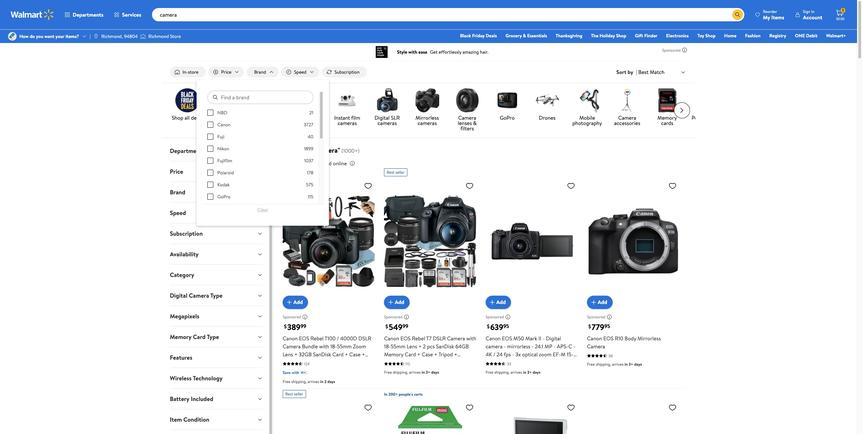 Task type: vqa. For each thing, say whether or not it's contained in the screenshot.


Task type: describe. For each thing, give the bounding box(es) containing it.
by
[[628, 68, 634, 76]]

m
[[561, 351, 566, 358]]

1 horizontal spatial seller
[[396, 170, 405, 175]]

how
[[19, 33, 29, 40]]

subscription button
[[165, 224, 268, 244]]

battery included tab
[[165, 389, 268, 409]]

canon eos r10 body mirrorless camera
[[588, 335, 662, 350]]

megapixels button
[[165, 306, 268, 327]]

sign in to add to favorites list, canon eos m50 mark ii - digital camera - mirrorless - 24.1 mp - aps-c - 4k / 24 fps - 3x optical zoom ef-m 15-45mm is stm lens - wi-fi, bluetooth - black image
[[568, 182, 576, 190]]

features tab
[[165, 348, 268, 368]]

results for "camera" (1000+)
[[282, 146, 360, 155]]

"camera"
[[314, 146, 340, 155]]

search icon image
[[736, 12, 741, 17]]

megapixels
[[170, 312, 200, 321]]

camera inside canon eos rebel t100 / 4000d dslr camera bundle with 18-55mm zoom lens + 32gb sandisk card + case + tripod + zeetech accessory
[[283, 343, 301, 350]]

accessory inside canon eos rebel t7 dslr camera with 18-55mm lens + 2 pcs sandisk 64gb memory card + case + tripod + telephoto + zeetech accessory bundle
[[433, 359, 457, 366]]

add to cart image for 389
[[286, 299, 294, 307]]

add to cart image for 779
[[590, 299, 598, 307]]

memory card type button
[[165, 327, 268, 347]]

disposable cameras image
[[295, 88, 319, 112]]

mirrorless inside "link"
[[416, 114, 439, 121]]

add to cart image for 639
[[489, 299, 497, 307]]

in down canon eos rebel t100 / 4000d dslr camera bundle with 18-55mm zoom lens + 32gb sandisk card + case + tripod + zeetech accessory on the bottom
[[320, 379, 324, 385]]

1037
[[304, 158, 314, 164]]

0 horizontal spatial best seller
[[286, 391, 304, 397]]

sign in to add to favorites list, canon eos m50 mark ii - digital camera - mirrorless - 24.1 mp - aps-c - 4k / 24 fps - 3x optical zoom ef-m 15-45mm is stm lens - wi-fi, bluetooth - black image
[[669, 404, 677, 412]]

95 for 639
[[504, 323, 510, 330]]

40
[[308, 134, 314, 140]]

save with
[[283, 370, 300, 376]]

dslr inside canon eos rebel t100 / 4000d dslr camera bundle with 18-55mm zoom lens + 32gb sandisk card + case + tripod + zeetech accessory
[[359, 335, 372, 342]]

55mm inside canon eos rebel t7 dslr camera with 18-55mm lens + 2 pcs sandisk 64gb memory card + case + tripod + telephoto + zeetech accessory bundle
[[391, 343, 406, 350]]

mark
[[526, 335, 538, 342]]

body
[[625, 335, 637, 342]]

match
[[650, 68, 665, 76]]

debit
[[807, 32, 818, 39]]

m50
[[514, 335, 525, 342]]

brand for brand dropdown button inside the sort and filter section element
[[254, 69, 266, 75]]

mp
[[545, 343, 553, 350]]

days down canon eos rebel t100 / 4000d dslr camera bundle with 18-55mm zoom lens + 32gb sandisk card + case + tripod + zeetech accessory on the bottom
[[328, 379, 335, 385]]

price when purchased online
[[282, 160, 347, 167]]

card inside canon eos rebel t7 dslr camera with 18-55mm lens + 2 pcs sandisk 64gb memory card + case + tripod + telephoto + zeetech accessory bundle
[[405, 351, 416, 358]]

memory cards image
[[656, 88, 680, 112]]

canon for 779
[[588, 335, 603, 342]]

0 $0.00
[[837, 7, 845, 21]]

sign in to add to favorites list, canon eos m200 24.1 megapixel mirrorless camera with lens, 0.59", 1.77", white image
[[568, 404, 576, 412]]

one
[[796, 32, 806, 39]]

free shipping, arrives in 3+ days for 549
[[384, 370, 439, 375]]

add button for canon eos r10 body mirrorless camera image
[[588, 296, 613, 309]]

lens
[[519, 359, 528, 366]]

telephoto
[[384, 359, 407, 366]]

eos for 389
[[299, 335, 309, 342]]

- right ii
[[543, 335, 545, 342]]

subscription button
[[322, 67, 367, 77]]

Find a brand search field
[[207, 91, 314, 104]]

speed tab
[[165, 203, 268, 223]]

gift finder link
[[633, 32, 661, 39]]

availability
[[170, 250, 199, 259]]

departments inside dropdown button
[[170, 147, 205, 155]]

& inside the camera lenses & filters
[[474, 119, 477, 127]]

store
[[170, 33, 181, 40]]

point & shoot cameras
[[692, 114, 724, 127]]

ad disclaimer and feedback for skylinedisplayad image
[[683, 47, 688, 53]]

shop inside the holiday shop 'link'
[[617, 32, 627, 39]]

drones
[[539, 114, 556, 121]]

canon for 639
[[486, 335, 501, 342]]

free shipping, arrives in 3+ days for 639
[[486, 370, 541, 375]]

polaroid
[[217, 170, 234, 176]]

free shipping, arrives in 3+ days for 779
[[588, 362, 643, 367]]

shipping, for 549
[[393, 370, 409, 375]]

best match
[[639, 68, 665, 76]]

wireless technology button
[[165, 368, 268, 389]]

the holiday shop
[[592, 32, 627, 39]]

results
[[282, 146, 303, 155]]

1 ad disclaimer and feedback for ingridsponsoredproducts image from the left
[[303, 315, 308, 320]]

reorder
[[764, 9, 778, 14]]

0 horizontal spatial speed button
[[165, 203, 268, 223]]

aps-
[[557, 343, 569, 350]]

shop all cameras link
[[210, 88, 245, 127]]

richmond store
[[148, 33, 181, 40]]

sponsored for second ad disclaimer and feedback for ingridsponsoredproducts icon from the left
[[384, 314, 403, 320]]

item condition tab
[[165, 410, 268, 430]]

0
[[843, 7, 845, 13]]

in inside sign in account
[[812, 9, 815, 14]]

fps
[[504, 351, 511, 358]]

sign in account
[[804, 9, 823, 21]]

thanksgiving
[[556, 32, 583, 39]]

days for 639
[[533, 370, 541, 375]]

in-
[[183, 69, 188, 75]]

days for 549
[[432, 370, 439, 375]]

camera accessories link
[[610, 88, 645, 127]]

add for add to cart image related to 779
[[598, 299, 608, 306]]

fujifilm instax mini twin film pack (20 photos; film size of 8.6cm x 5.4cm) image
[[384, 401, 477, 434]]

store
[[188, 69, 199, 75]]

mobile photography image
[[576, 88, 600, 112]]

1 horizontal spatial speed button
[[282, 67, 320, 77]]

ef-
[[553, 351, 561, 358]]

3+ for 639
[[528, 370, 532, 375]]

finder
[[645, 32, 658, 39]]

canon inside group
[[217, 121, 231, 128]]

cameras inside point & shoot cameras
[[698, 119, 717, 127]]

sign in to add to favorites list, canon eos r10 body mirrorless camera image
[[669, 182, 677, 190]]

price inside sort and filter section element
[[221, 69, 232, 75]]

4k
[[486, 351, 493, 358]]

fuji
[[217, 134, 225, 140]]

94804
[[124, 33, 138, 40]]

99 for 389
[[301, 323, 307, 330]]

slr
[[391, 114, 400, 121]]

2 inside canon eos rebel t7 dslr camera with 18-55mm lens + 2 pcs sandisk 64gb memory card + case + tripod + telephoto + zeetech accessory bundle
[[423, 343, 426, 350]]

- left 3x
[[513, 351, 515, 358]]

brand for brand dropdown button to the bottom
[[170, 188, 186, 197]]

toy
[[698, 32, 705, 39]]

subscription tab
[[165, 224, 268, 244]]

add button for sign in to add to favorites list, canon eos m50 mark ii - digital camera - mirrorless - 24.1 mp - aps-c - 4k / 24 fps - 3x optical zoom ef-m 15-45mm is stm lens - wi-fi, bluetooth - black icon's the canon eos m50 mark ii - digital camera - mirrorless - 24.1 mp - aps-c - 4k / 24 fps - 3x optical zoom ef-m 15-45mm is stm lens - wi-fi, bluetooth - black image
[[486, 296, 512, 309]]

$ 779 95
[[589, 322, 611, 333]]

3+ for 779
[[629, 362, 634, 367]]

tripod inside canon eos rebel t100 / 4000d dslr camera bundle with 18-55mm zoom lens + 32gb sandisk card + case + tripod + zeetech accessory
[[283, 359, 297, 366]]

18- inside canon eos rebel t100 / 4000d dslr camera bundle with 18-55mm zoom lens + 32gb sandisk card + case + tripod + zeetech accessory
[[331, 343, 337, 350]]

sign in to add to favorites list, fujifilm instax mini 7+ exclusive blister bundle with bonus pack of film (10-pack mini film), lavender image
[[364, 404, 372, 412]]

deals
[[486, 32, 497, 39]]

card inside canon eos rebel t100 / 4000d dslr camera bundle with 18-55mm zoom lens + 32gb sandisk card + case + tripod + zeetech accessory
[[333, 351, 344, 358]]

point
[[692, 114, 704, 121]]

fashion link
[[743, 32, 764, 39]]

3+ for 549
[[426, 370, 431, 375]]

richmond,
[[101, 33, 123, 40]]

wireless
[[170, 374, 192, 383]]

my
[[764, 14, 771, 21]]

(1000+)
[[342, 147, 360, 155]]

nbd
[[217, 109, 227, 116]]

canon eos m50 mark ii - digital camera - mirrorless - 24.1 mp - aps-c - 4k / 24 fps - 3x optical zoom ef-m 15-45mm is stm lens - wi-fi, bluetooth - black image for sign in to add to favorites list, canon eos m50 mark ii - digital camera - mirrorless - 24.1 mp - aps-c - 4k / 24 fps - 3x optical zoom ef-m 15-45mm is stm lens - wi-fi, bluetooth - black icon
[[486, 179, 578, 304]]

- up fps
[[504, 343, 506, 350]]

- left the wi-
[[530, 359, 532, 366]]

item condition button
[[165, 410, 268, 430]]

digital camera type
[[170, 292, 223, 300]]

shipping, down walmart plus icon
[[292, 379, 307, 385]]

case inside canon eos rebel t7 dslr camera with 18-55mm lens + 2 pcs sandisk 64gb memory card + case + tripod + telephoto + zeetech accessory bundle
[[422, 351, 433, 358]]

lens inside canon eos rebel t100 / 4000d dslr camera bundle with 18-55mm zoom lens + 32gb sandisk card + case + tripod + zeetech accessory
[[283, 351, 293, 358]]

sign in to add to favorites list, canon eos rebel t7 dslr camera with 18-55mm lens + 2 pcs sandisk 64gb memory card + case + tripod + telephoto + zeetech accessory bundle image
[[466, 182, 474, 190]]

gift finder
[[636, 32, 658, 39]]

canon eos m200 24.1 megapixel mirrorless camera with lens, 0.59", 1.77", white image
[[486, 401, 578, 434]]

digital for digital camera type
[[170, 292, 188, 300]]

kodak
[[217, 182, 230, 188]]

disposable cameras link
[[290, 88, 325, 127]]

group containing nbd
[[207, 109, 314, 350]]

free for 639
[[486, 370, 494, 375]]

in-store
[[183, 69, 199, 75]]

1 vertical spatial price button
[[165, 162, 268, 182]]

99 for 549
[[403, 323, 409, 330]]

0 horizontal spatial 2
[[325, 379, 327, 385]]

1 cameras from the left
[[218, 119, 237, 127]]

camera lenses & filters image
[[456, 88, 480, 112]]

- right c
[[574, 343, 576, 350]]

cameras inside disposable cameras
[[298, 119, 317, 127]]

add button for canon eos rebel t100 / 4000d dslr camera bundle with 18-55mm zoom lens + 32gb sandisk card + case + tripod + zeetech accessory image
[[283, 296, 308, 309]]

mirrorless cameras
[[416, 114, 439, 127]]

zeetech inside canon eos rebel t7 dslr camera with 18-55mm lens + 2 pcs sandisk 64gb memory card + case + tripod + telephoto + zeetech accessory bundle
[[413, 359, 432, 366]]

friday
[[473, 32, 485, 39]]

bundle inside canon eos rebel t100 / 4000d dslr camera bundle with 18-55mm zoom lens + 32gb sandisk card + case + tripod + zeetech accessory
[[302, 343, 318, 350]]

memory for cards
[[658, 114, 678, 121]]

0 vertical spatial best seller
[[387, 170, 405, 175]]

holiday
[[600, 32, 616, 39]]

digital for digital slr cameras
[[375, 114, 390, 121]]

$ 549 99
[[386, 322, 409, 333]]

sponsored for 1st ad disclaimer and feedback for ingridsponsoredproducts icon from the right
[[588, 314, 606, 320]]

services
[[122, 11, 141, 18]]

18- inside canon eos rebel t7 dslr camera with 18-55mm lens + 2 pcs sandisk 64gb memory card + case + tripod + telephoto + zeetech accessory bundle
[[384, 343, 391, 350]]

toy shop link
[[695, 32, 719, 39]]

card inside dropdown button
[[193, 333, 206, 341]]

add for add to cart icon corresponding to 549
[[395, 299, 405, 306]]

0 vertical spatial |
[[90, 33, 91, 40]]

memory cards
[[658, 114, 678, 127]]

mirrorless inside canon eos r10 body mirrorless camera
[[638, 335, 662, 342]]

arrives down "124"
[[308, 379, 319, 385]]

4000d
[[341, 335, 357, 342]]

point & shoot cameras link
[[691, 88, 725, 127]]

digital slr cameras
[[375, 114, 400, 127]]

15-
[[567, 351, 574, 358]]

dslr inside canon eos rebel t7 dslr camera with 18-55mm lens + 2 pcs sandisk 64gb memory card + case + tripod + telephoto + zeetech accessory bundle
[[433, 335, 446, 342]]

all for deals
[[185, 114, 190, 121]]

purchased
[[308, 160, 332, 167]]

rebel for 389
[[311, 335, 324, 342]]

category
[[170, 271, 194, 279]]

gopro inside group
[[217, 194, 231, 200]]

digital camera type tab
[[165, 286, 268, 306]]

richmond, 94804
[[101, 33, 138, 40]]

memory inside canon eos rebel t7 dslr camera with 18-55mm lens + 2 pcs sandisk 64gb memory card + case + tripod + telephoto + zeetech accessory bundle
[[384, 351, 404, 358]]



Task type: locate. For each thing, give the bounding box(es) containing it.
1 accessory from the left
[[323, 359, 347, 366]]

2 ad disclaimer and feedback for ingridsponsoredproducts image from the left
[[404, 315, 410, 320]]

brand tab
[[165, 182, 268, 203]]

1 horizontal spatial in
[[812, 9, 815, 14]]

add to cart image
[[489, 299, 497, 307], [590, 299, 598, 307]]

days for 779
[[635, 362, 643, 367]]

24.1
[[535, 343, 544, 350]]

essentials
[[528, 32, 548, 39]]

1 add to cart image from the left
[[489, 299, 497, 307]]

 image for how do you want your items?
[[8, 32, 17, 41]]

2 case from the left
[[422, 351, 433, 358]]

speed button up disposable cameras image
[[282, 67, 320, 77]]

eos
[[299, 335, 309, 342], [401, 335, 411, 342], [502, 335, 513, 342], [604, 335, 614, 342]]

- left '24.1'
[[532, 343, 534, 350]]

2 horizontal spatial 3+
[[629, 362, 634, 367]]

memory for card
[[170, 333, 192, 341]]

115 up people's
[[406, 361, 411, 367]]

1 horizontal spatial speed
[[294, 69, 307, 75]]

0 horizontal spatial canon eos m50 mark ii - digital camera - mirrorless - 24.1 mp - aps-c - 4k / 24 fps - 3x optical zoom ef-m 15-45mm is stm lens - wi-fi, bluetooth - black image
[[486, 179, 578, 304]]

ii
[[539, 335, 542, 342]]

free for 549
[[384, 370, 392, 375]]

 image right 94804
[[140, 33, 146, 40]]

1 vertical spatial type
[[207, 333, 219, 341]]

sign
[[804, 9, 811, 14]]

2 all from the left
[[231, 114, 236, 121]]

wireless technology tab
[[165, 368, 268, 389]]

people's
[[399, 392, 413, 397]]

sign in to add to favorites list, canon eos rebel t100 / 4000d dslr camera bundle with 18-55mm zoom lens + 32gb sandisk card + case + tripod + zeetech accessory image
[[364, 182, 372, 190]]

2 vertical spatial with
[[292, 370, 300, 376]]

33
[[507, 361, 512, 367]]

1 horizontal spatial best
[[387, 170, 395, 175]]

camera inside canon eos rebel t7 dslr camera with 18-55mm lens + 2 pcs sandisk 64gb memory card + case + tripod + telephoto + zeetech accessory bundle
[[447, 335, 466, 342]]

camera down 779
[[588, 343, 606, 350]]

tripod inside canon eos rebel t7 dslr camera with 18-55mm lens + 2 pcs sandisk 64gb memory card + case + tripod + telephoto + zeetech accessory bundle
[[439, 351, 453, 358]]

home link
[[722, 32, 740, 39]]

5 cameras from the left
[[418, 119, 437, 127]]

55mm down 4000d
[[337, 343, 352, 350]]

2 down canon eos rebel t100 / 4000d dslr camera bundle with 18-55mm zoom lens + 32gb sandisk card + case + tripod + zeetech accessory on the bottom
[[325, 379, 327, 385]]

/ left 24 on the right bottom
[[494, 351, 496, 358]]

1 zeetech from the left
[[303, 359, 322, 366]]

| inside sort and filter section element
[[637, 68, 638, 76]]

1 horizontal spatial 3+
[[528, 370, 532, 375]]

shipping, for 779
[[596, 362, 612, 367]]

2 horizontal spatial card
[[405, 351, 416, 358]]

add button up $ 779 95
[[588, 296, 613, 309]]

add to cart image
[[286, 299, 294, 307], [387, 299, 395, 307]]

all left deals
[[185, 114, 190, 121]]

2 eos from the left
[[401, 335, 411, 342]]

add button
[[283, 296, 308, 309], [384, 296, 410, 309], [486, 296, 512, 309], [588, 296, 613, 309]]

1 dslr from the left
[[359, 335, 372, 342]]

18- down t100
[[331, 343, 337, 350]]

digital down category
[[170, 292, 188, 300]]

walmart plus image
[[301, 370, 308, 376]]

0 vertical spatial in
[[812, 9, 815, 14]]

1 vertical spatial gopro
[[217, 194, 231, 200]]

sponsored up 779
[[588, 314, 606, 320]]

None checkbox
[[207, 110, 213, 116], [207, 134, 213, 140], [207, 158, 213, 164], [207, 170, 213, 176], [207, 110, 213, 116], [207, 134, 213, 140], [207, 158, 213, 164], [207, 170, 213, 176]]

$ left 639
[[487, 323, 490, 330]]

$ inside $ 389 99
[[284, 323, 287, 330]]

all right nbd at the top
[[231, 114, 236, 121]]

95 up canon eos r10 body mirrorless camera
[[605, 323, 611, 330]]

camera down camera accessories image
[[619, 114, 637, 121]]

case
[[350, 351, 361, 358], [422, 351, 433, 358]]

2 $ from the left
[[386, 323, 388, 330]]

45mm
[[486, 359, 501, 366]]

gopro down kodak
[[217, 194, 231, 200]]

2 55mm from the left
[[391, 343, 406, 350]]

389
[[288, 322, 301, 333]]

sort and filter section element
[[162, 61, 696, 83]]

$ for 779
[[589, 323, 592, 330]]

1 horizontal spatial digital
[[375, 114, 390, 121]]

/ inside canon eos rebel t100 / 4000d dslr camera bundle with 18-55mm zoom lens + 32gb sandisk card + case + tripod + zeetech accessory
[[337, 335, 339, 342]]

3 ad disclaimer and feedback for ingridsponsoredproducts image from the left
[[506, 315, 511, 320]]

camera up filters
[[459, 114, 477, 121]]

0 horizontal spatial dslr
[[359, 335, 372, 342]]

add up $ 389 99
[[294, 299, 303, 306]]

1 horizontal spatial |
[[637, 68, 638, 76]]

case down zoom
[[350, 351, 361, 358]]

canon inside canon eos rebel t7 dslr camera with 18-55mm lens + 2 pcs sandisk 64gb memory card + case + tripod + telephoto + zeetech accessory bundle
[[384, 335, 400, 342]]

0 horizontal spatial memory
[[170, 333, 192, 341]]

eos left r10
[[604, 335, 614, 342]]

brand button up find a brand search field
[[247, 67, 279, 77]]

next slide for chipmodulewithimages list image
[[675, 102, 691, 118]]

items?
[[66, 33, 79, 40]]

clear button
[[207, 205, 319, 215]]

shipping, down is
[[495, 370, 510, 375]]

rebel
[[311, 335, 324, 342], [412, 335, 425, 342]]

0 horizontal spatial rebel
[[311, 335, 324, 342]]

1 eos from the left
[[299, 335, 309, 342]]

camera inside the camera lenses & filters
[[459, 114, 477, 121]]

camera up 32gb
[[283, 343, 301, 350]]

1 vertical spatial speed button
[[165, 203, 268, 223]]

free right bluetooth
[[588, 362, 595, 367]]

the holiday shop link
[[589, 32, 630, 39]]

0 horizontal spatial &
[[474, 119, 477, 127]]

subscription inside button
[[335, 69, 360, 75]]

canon eos m50 mark ii - digital camera - mirrorless - 24.1 mp - aps-c - 4k / 24 fps - 3x optical zoom ef-m 15-45mm is stm lens - wi-fi, bluetooth - black image for sign in to add to favorites list, canon eos m50 mark ii - digital camera - mirrorless - 24.1 mp - aps-c - 4k / 24 fps - 3x optical zoom ef-m 15-45mm is stm lens - wi-fi, bluetooth - black image
[[588, 401, 680, 434]]

canon for 389
[[283, 335, 298, 342]]

camera inside dropdown button
[[189, 292, 209, 300]]

95 inside $ 779 95
[[605, 323, 611, 330]]

canon down 389 at bottom left
[[283, 335, 298, 342]]

stm
[[508, 359, 518, 366]]

in 200+ people's carts
[[384, 392, 423, 397]]

canon for 549
[[384, 335, 400, 342]]

camera up "64gb"
[[447, 335, 466, 342]]

shipping, for 639
[[495, 370, 510, 375]]

richmond
[[148, 33, 169, 40]]

1 horizontal spatial all
[[231, 114, 236, 121]]

95 for 779
[[605, 323, 611, 330]]

departments tab
[[165, 141, 268, 161]]

0 horizontal spatial /
[[337, 335, 339, 342]]

1 add to cart image from the left
[[286, 299, 294, 307]]

carts
[[414, 392, 423, 397]]

arrives up carts
[[410, 370, 421, 375]]

1 horizontal spatial sandisk
[[436, 343, 455, 350]]

cameras inside digital slr cameras
[[378, 119, 397, 127]]

free down telephoto
[[384, 370, 392, 375]]

gopro
[[500, 114, 515, 121], [217, 194, 231, 200]]

walmart+
[[827, 32, 847, 39]]

2 add to cart image from the left
[[590, 299, 598, 307]]

digital inside "canon eos m50 mark ii - digital camera - mirrorless - 24.1 mp - aps-c - 4k / 24 fps - 3x optical zoom ef-m 15- 45mm is stm lens - wi-fi, bluetooth - black"
[[546, 335, 562, 342]]

2 zeetech from the left
[[413, 359, 432, 366]]

digital inside dropdown button
[[170, 292, 188, 300]]

0 horizontal spatial digital
[[170, 292, 188, 300]]

3+ down lens
[[528, 370, 532, 375]]

fujifilm
[[217, 158, 232, 164]]

0 vertical spatial gopro
[[500, 114, 515, 121]]

case inside canon eos rebel t100 / 4000d dslr camera bundle with 18-55mm zoom lens + 32gb sandisk card + case + tripod + zeetech accessory
[[350, 351, 361, 358]]

$ for 639
[[487, 323, 490, 330]]

digital slr cameras image
[[376, 88, 400, 112]]

free shipping, arrives in 3+ days down telephoto
[[384, 370, 439, 375]]

0 vertical spatial 2
[[423, 343, 426, 350]]

32gb
[[299, 351, 312, 358]]

+
[[419, 343, 422, 350], [295, 351, 298, 358], [345, 351, 348, 358], [362, 351, 365, 358], [418, 351, 421, 358], [435, 351, 438, 358], [455, 351, 458, 358], [299, 359, 302, 366], [409, 359, 412, 366]]

canon inside "canon eos m50 mark ii - digital camera - mirrorless - 24.1 mp - aps-c - 4k / 24 fps - 3x optical zoom ef-m 15- 45mm is stm lens - wi-fi, bluetooth - black"
[[486, 335, 501, 342]]

/ right t100
[[337, 335, 339, 342]]

- down 15-
[[572, 359, 574, 366]]

eos inside "canon eos m50 mark ii - digital camera - mirrorless - 24.1 mp - aps-c - 4k / 24 fps - 3x optical zoom ef-m 15- 45mm is stm lens - wi-fi, bluetooth - black"
[[502, 335, 513, 342]]

1 vertical spatial canon eos m50 mark ii - digital camera - mirrorless - 24.1 mp - aps-c - 4k / 24 fps - 3x optical zoom ef-m 15-45mm is stm lens - wi-fi, bluetooth - black image
[[588, 401, 680, 434]]

canon eos r10 body mirrorless camera image
[[588, 179, 680, 304]]

type for digital camera type
[[211, 292, 223, 300]]

1 horizontal spatial brand
[[254, 69, 266, 75]]

3 add from the left
[[497, 299, 506, 306]]

4 eos from the left
[[604, 335, 614, 342]]

0 vertical spatial mirrorless
[[416, 114, 439, 121]]

eos inside canon eos rebel t100 / 4000d dslr camera bundle with 18-55mm zoom lens + 32gb sandisk card + case + tripod + zeetech accessory
[[299, 335, 309, 342]]

1 vertical spatial seller
[[294, 391, 304, 397]]

want
[[44, 33, 54, 40]]

1899
[[304, 146, 314, 152]]

3 eos from the left
[[502, 335, 513, 342]]

/
[[337, 335, 339, 342], [494, 351, 496, 358]]

4 $ from the left
[[589, 323, 592, 330]]

group
[[207, 109, 314, 350]]

sponsored for 1st ad disclaimer and feedback for ingridsponsoredproducts icon from left
[[283, 314, 301, 320]]

shop right the toy
[[706, 32, 716, 39]]

canon inside canon eos r10 body mirrorless camera
[[588, 335, 603, 342]]

0 horizontal spatial sandisk
[[313, 351, 331, 358]]

black friday deals link
[[457, 32, 500, 39]]

megapixels tab
[[165, 306, 268, 327]]

camera up megapixels
[[189, 292, 209, 300]]

1 vertical spatial in
[[384, 392, 388, 397]]

0 horizontal spatial 3+
[[426, 370, 431, 375]]

rebel left the t7 at bottom
[[412, 335, 425, 342]]

0 horizontal spatial best
[[286, 391, 293, 397]]

shop cameras by brand image
[[255, 88, 279, 112]]

add to cart image up 639
[[489, 299, 497, 307]]

free down save
[[283, 379, 291, 385]]

1 horizontal spatial rebel
[[412, 335, 425, 342]]

shop inside shop all deals "link"
[[172, 114, 183, 121]]

bundle up 32gb
[[302, 343, 318, 350]]

4 cameras from the left
[[378, 119, 397, 127]]

1 vertical spatial brand button
[[165, 182, 268, 203]]

shop right holiday
[[617, 32, 627, 39]]

mobile
[[580, 114, 596, 121]]

zeetech down the 'pcs'
[[413, 359, 432, 366]]

add to cart image up 549
[[387, 299, 395, 307]]

2 18- from the left
[[384, 343, 391, 350]]

0 horizontal spatial gopro
[[217, 194, 231, 200]]

0 horizontal spatial tripod
[[283, 359, 297, 366]]

with down t100
[[319, 343, 329, 350]]

speed inside tab
[[170, 209, 186, 217]]

mirrorless cameras image
[[416, 88, 440, 112]]

case down the 'pcs'
[[422, 351, 433, 358]]

item condition
[[170, 416, 210, 424]]

55mm inside canon eos rebel t100 / 4000d dslr camera bundle with 18-55mm zoom lens + 32gb sandisk card + case + tripod + zeetech accessory
[[337, 343, 352, 350]]

gopro image
[[496, 88, 520, 112]]

3x
[[516, 351, 521, 358]]

price button
[[209, 67, 244, 77], [165, 162, 268, 182]]

Walmart Site-Wide search field
[[152, 8, 745, 21]]

1 horizontal spatial memory
[[384, 351, 404, 358]]

eos for 549
[[401, 335, 411, 342]]

canon eos rebel t100 / 4000d dslr camera bundle with 18-55mm zoom lens + 32gb sandisk card + case + tripod + zeetech accessory image
[[283, 179, 375, 304]]

eos for 639
[[502, 335, 513, 342]]

canon down 779
[[588, 335, 603, 342]]

18-
[[331, 343, 337, 350], [384, 343, 391, 350]]

grocery & essentials
[[506, 32, 548, 39]]

add to cart image up 389 at bottom left
[[286, 299, 294, 307]]

1 horizontal spatial add to cart image
[[590, 299, 598, 307]]

2 horizontal spatial &
[[706, 114, 709, 121]]

add for add to cart image associated with 639
[[497, 299, 506, 306]]

eos inside canon eos r10 body mirrorless camera
[[604, 335, 614, 342]]

0 horizontal spatial zeetech
[[303, 359, 322, 366]]

eos inside canon eos rebel t7 dslr camera with 18-55mm lens + 2 pcs sandisk 64gb memory card + case + tripod + telephoto + zeetech accessory bundle
[[401, 335, 411, 342]]

2 accessory from the left
[[433, 359, 457, 366]]

2 cameras from the left
[[298, 119, 317, 127]]

memory inside dropdown button
[[170, 333, 192, 341]]

1 horizontal spatial 99
[[403, 323, 409, 330]]

arrives for 639
[[511, 370, 523, 375]]

ad disclaimer and feedback for ingridsponsoredproducts image up $ 779 95
[[607, 315, 613, 320]]

1 horizontal spatial tripod
[[439, 351, 453, 358]]

55mm up telephoto
[[391, 343, 406, 350]]

fi,
[[541, 359, 546, 366]]

0 horizontal spatial seller
[[294, 391, 304, 397]]

eos for 779
[[604, 335, 614, 342]]

brand inside tab
[[170, 188, 186, 197]]

3+ down canon eos r10 body mirrorless camera
[[629, 362, 634, 367]]

1 horizontal spatial add to cart image
[[387, 299, 395, 307]]

/ inside "canon eos m50 mark ii - digital camera - mirrorless - 24.1 mp - aps-c - 4k / 24 fps - 3x optical zoom ef-m 15- 45mm is stm lens - wi-fi, bluetooth - black"
[[494, 351, 496, 358]]

& for grocery
[[523, 32, 527, 39]]

bluetooth
[[548, 359, 571, 366]]

registry link
[[767, 32, 790, 39]]

price button up brand tab
[[165, 162, 268, 182]]

accessories
[[615, 119, 641, 127]]

type for memory card type
[[207, 333, 219, 341]]

0 horizontal spatial |
[[90, 33, 91, 40]]

1 vertical spatial speed
[[170, 209, 186, 217]]

0 vertical spatial price button
[[209, 67, 244, 77]]

card down t100
[[333, 351, 344, 358]]

1 rebel from the left
[[311, 335, 324, 342]]

1 99 from the left
[[301, 323, 307, 330]]

1 vertical spatial lens
[[283, 351, 293, 358]]

arrives for 779
[[613, 362, 624, 367]]

2 add from the left
[[395, 299, 405, 306]]

4 add button from the left
[[588, 296, 613, 309]]

1 vertical spatial best seller
[[286, 391, 304, 397]]

lenses
[[458, 119, 472, 127]]

battery included button
[[165, 389, 268, 409]]

 image
[[8, 32, 17, 41], [140, 33, 146, 40]]

walmart image
[[11, 9, 54, 20]]

1 vertical spatial with
[[319, 343, 329, 350]]

1 add button from the left
[[283, 296, 308, 309]]

subscription inside dropdown button
[[170, 230, 203, 238]]

24
[[497, 351, 503, 358]]

canon eos m50 mark ii - digital camera - mirrorless - 24.1 mp - aps-c - 4k / 24 fps - 3x optical zoom ef-m 15-45mm is stm lens - wi-fi, bluetooth - black image
[[486, 179, 578, 304], [588, 401, 680, 434]]

0 vertical spatial best
[[639, 68, 649, 76]]

124
[[304, 361, 310, 367]]

ad disclaimer and feedback for ingridsponsoredproducts image up $ 549 99
[[404, 315, 410, 320]]

575
[[306, 182, 314, 188]]

is
[[502, 359, 507, 366]]

brand button inside sort and filter section element
[[247, 67, 279, 77]]

2 99 from the left
[[403, 323, 409, 330]]

0 horizontal spatial brand
[[170, 188, 186, 197]]

0 vertical spatial canon eos m50 mark ii - digital camera - mirrorless - 24.1 mp - aps-c - 4k / 24 fps - 3x optical zoom ef-m 15-45mm is stm lens - wi-fi, bluetooth - black image
[[486, 179, 578, 304]]

arrives down 38
[[613, 362, 624, 367]]

0 vertical spatial brand button
[[247, 67, 279, 77]]

& right point
[[706, 114, 709, 121]]

0 horizontal spatial mirrorless
[[416, 114, 439, 121]]

free shipping, arrives in 3+ days down 38
[[588, 362, 643, 367]]

add button up $ 389 99
[[283, 296, 308, 309]]

1 vertical spatial 115
[[406, 361, 411, 367]]

ad disclaimer and feedback for ingridsponsoredproducts image
[[303, 315, 308, 320], [404, 315, 410, 320], [506, 315, 511, 320], [607, 315, 613, 320]]

200+
[[389, 392, 398, 397]]

legal information image
[[350, 161, 355, 166]]

thanksgiving link
[[553, 32, 586, 39]]

subscription up availability
[[170, 230, 203, 238]]

$ for 549
[[386, 323, 388, 330]]

brand inside sort and filter section element
[[254, 69, 266, 75]]

mirrorless right body at right
[[638, 335, 662, 342]]

digital slr cameras link
[[370, 88, 405, 127]]

rebel left t100
[[311, 335, 324, 342]]

rebel for 549
[[412, 335, 425, 342]]

shipping,
[[596, 362, 612, 367], [393, 370, 409, 375], [495, 370, 510, 375], [292, 379, 307, 385]]

0 horizontal spatial subscription
[[170, 230, 203, 238]]

drones image
[[536, 88, 560, 112]]

free shipping, arrives in 3+ days down "33"
[[486, 370, 541, 375]]

0 vertical spatial digital
[[375, 114, 390, 121]]

card down megapixels
[[193, 333, 206, 341]]

add to cart image up 779
[[590, 299, 598, 307]]

1 horizontal spatial canon eos m50 mark ii - digital camera - mirrorless - 24.1 mp - aps-c - 4k / 24 fps - 3x optical zoom ef-m 15-45mm is stm lens - wi-fi, bluetooth - black image
[[588, 401, 680, 434]]

1 vertical spatial brand
[[170, 188, 186, 197]]

Search search field
[[152, 8, 745, 21]]

2 add button from the left
[[384, 296, 410, 309]]

4 ad disclaimer and feedback for ingridsponsoredproducts image from the left
[[607, 315, 613, 320]]

None checkbox
[[207, 122, 213, 128], [207, 146, 213, 152], [207, 182, 213, 188], [207, 194, 213, 200], [207, 122, 213, 128], [207, 146, 213, 152], [207, 182, 213, 188], [207, 194, 213, 200]]

1 horizontal spatial 115
[[406, 361, 411, 367]]

 image
[[93, 34, 99, 39]]

2 vertical spatial digital
[[546, 335, 562, 342]]

mirrorless down mirrorless cameras image
[[416, 114, 439, 121]]

departments inside popup button
[[73, 11, 103, 18]]

add button up $ 549 99
[[384, 296, 410, 309]]

zeetech down 32gb
[[303, 359, 322, 366]]

canon up camera on the bottom of the page
[[486, 335, 501, 342]]

camera accessories image
[[616, 88, 640, 112]]

free for 779
[[588, 362, 595, 367]]

type inside digital camera type dropdown button
[[211, 292, 223, 300]]

0 horizontal spatial price
[[170, 168, 183, 176]]

zeetech inside canon eos rebel t100 / 4000d dslr camera bundle with 18-55mm zoom lens + 32gb sandisk card + case + tripod + zeetech accessory
[[303, 359, 322, 366]]

with inside canon eos rebel t7 dslr camera with 18-55mm lens + 2 pcs sandisk 64gb memory card + case + tripod + telephoto + zeetech accessory bundle
[[467, 335, 477, 342]]

2 horizontal spatial price
[[282, 160, 293, 167]]

days down the wi-
[[533, 370, 541, 375]]

0 horizontal spatial 55mm
[[337, 343, 352, 350]]

0 vertical spatial departments
[[73, 11, 103, 18]]

$ for 389
[[284, 323, 287, 330]]

1 vertical spatial digital
[[170, 292, 188, 300]]

sponsored up 639
[[486, 314, 504, 320]]

rebel inside canon eos rebel t7 dslr camera with 18-55mm lens + 2 pcs sandisk 64gb memory card + case + tripod + telephoto + zeetech accessory bundle
[[412, 335, 425, 342]]

sponsored up 389 at bottom left
[[283, 314, 301, 320]]

1 horizontal spatial &
[[523, 32, 527, 39]]

1 add from the left
[[294, 299, 303, 306]]

sandisk inside canon eos rebel t100 / 4000d dslr camera bundle with 18-55mm zoom lens + 32gb sandisk card + case + tripod + zeetech accessory
[[313, 351, 331, 358]]

in up carts
[[422, 370, 425, 375]]

0 horizontal spatial departments
[[73, 11, 103, 18]]

0 horizontal spatial 115
[[308, 194, 314, 200]]

in for 639
[[524, 370, 527, 375]]

optical
[[523, 351, 538, 358]]

cameras inside the "mirrorless cameras"
[[418, 119, 437, 127]]

seller
[[396, 170, 405, 175], [294, 391, 304, 397]]

card up telephoto
[[405, 351, 416, 358]]

digital up mp
[[546, 335, 562, 342]]

dslr right the t7 at bottom
[[433, 335, 446, 342]]

2 add to cart image from the left
[[387, 299, 395, 307]]

canon eos rebel t7 dslr camera with 18-55mm lens + 2 pcs sandisk 64gb memory card + case + tripod + telephoto + zeetech accessory bundle image
[[384, 179, 477, 304]]

departments button
[[59, 7, 109, 23]]

 image left how
[[8, 32, 17, 41]]

| right by
[[637, 68, 638, 76]]

in left 200+
[[384, 392, 388, 397]]

115 inside group
[[308, 194, 314, 200]]

canon down 549
[[384, 335, 400, 342]]

1 horizontal spatial  image
[[140, 33, 146, 40]]

with inside canon eos rebel t100 / 4000d dslr camera bundle with 18-55mm zoom lens + 32gb sandisk card + case + tripod + zeetech accessory
[[319, 343, 329, 350]]

1 horizontal spatial /
[[494, 351, 496, 358]]

black
[[486, 367, 498, 374]]

bundle inside canon eos rebel t7 dslr camera with 18-55mm lens + 2 pcs sandisk 64gb memory card + case + tripod + telephoto + zeetech accessory bundle
[[458, 359, 474, 366]]

2 horizontal spatial memory
[[658, 114, 678, 121]]

gopro inside "link"
[[500, 114, 515, 121]]

99 inside $ 389 99
[[301, 323, 307, 330]]

bundle down "64gb"
[[458, 359, 474, 366]]

2 rebel from the left
[[412, 335, 425, 342]]

camera inside camera accessories
[[619, 114, 637, 121]]

availability tab
[[165, 244, 268, 265]]

0 vertical spatial lens
[[407, 343, 418, 350]]

 image for richmond store
[[140, 33, 146, 40]]

0 vertical spatial price
[[221, 69, 232, 75]]

memory cards link
[[651, 88, 685, 127]]

1 all from the left
[[185, 114, 190, 121]]

0 horizontal spatial card
[[193, 333, 206, 341]]

mobile photography link
[[570, 88, 605, 127]]

1 horizontal spatial with
[[319, 343, 329, 350]]

2 vertical spatial best
[[286, 391, 293, 397]]

digital inside digital slr cameras
[[375, 114, 390, 121]]

- right mp
[[554, 343, 556, 350]]

1 case from the left
[[350, 351, 361, 358]]

3 $ from the left
[[487, 323, 490, 330]]

cameras inside instant film cameras
[[338, 119, 357, 127]]

filters
[[461, 125, 474, 132]]

& inside point & shoot cameras
[[706, 114, 709, 121]]

type inside the memory card type dropdown button
[[207, 333, 219, 341]]

$ left 389 at bottom left
[[284, 323, 287, 330]]

in for 549
[[422, 370, 425, 375]]

1 horizontal spatial 55mm
[[391, 343, 406, 350]]

all for cameras
[[231, 114, 236, 121]]

sponsored for third ad disclaimer and feedback for ingridsponsoredproducts icon from left
[[486, 314, 504, 320]]

all inside shop all cameras
[[231, 114, 236, 121]]

1 horizontal spatial 2
[[423, 343, 426, 350]]

speed inside sort and filter section element
[[294, 69, 307, 75]]

$ inside $ 639 95
[[487, 323, 490, 330]]

availability button
[[165, 244, 268, 265]]

memory card type tab
[[165, 327, 268, 347]]

add up $ 639 95
[[497, 299, 506, 306]]

99 inside $ 549 99
[[403, 323, 409, 330]]

electronics
[[667, 32, 689, 39]]

2 95 from the left
[[605, 323, 611, 330]]

1 $ from the left
[[284, 323, 287, 330]]

shop all cameras image
[[215, 88, 239, 112]]

0 horizontal spatial with
[[292, 370, 300, 376]]

3 add button from the left
[[486, 296, 512, 309]]

in for 779
[[625, 362, 628, 367]]

departments button
[[165, 141, 268, 161]]

shop inside shop all cameras
[[218, 114, 230, 121]]

shop down shop all cameras image on the top of page
[[218, 114, 230, 121]]

in right sign
[[812, 9, 815, 14]]

6 cameras from the left
[[698, 119, 717, 127]]

sponsored up 549
[[384, 314, 403, 320]]

& for point
[[706, 114, 709, 121]]

2 horizontal spatial digital
[[546, 335, 562, 342]]

canon inside canon eos rebel t100 / 4000d dslr camera bundle with 18-55mm zoom lens + 32gb sandisk card + case + tripod + zeetech accessory
[[283, 335, 298, 342]]

technology
[[193, 374, 223, 383]]

speed
[[294, 69, 307, 75], [170, 209, 186, 217]]

shop inside toy shop link
[[706, 32, 716, 39]]

grocery
[[506, 32, 522, 39]]

days down canon eos rebel t7 dslr camera with 18-55mm lens + 2 pcs sandisk 64gb memory card + case + tripod + telephoto + zeetech accessory bundle
[[432, 370, 439, 375]]

0 vertical spatial bundle
[[302, 343, 318, 350]]

sign in to add to favorites list, fujifilm instax mini twin film pack (20 photos; film size of 8.6cm x 5.4cm) image
[[466, 404, 474, 412]]

price tab
[[165, 162, 268, 182]]

sandisk inside canon eos rebel t7 dslr camera with 18-55mm lens + 2 pcs sandisk 64gb memory card + case + tripod + telephoto + zeetech accessory bundle
[[436, 343, 455, 350]]

$ left 779
[[589, 323, 592, 330]]

brand button
[[247, 67, 279, 77], [165, 182, 268, 203]]

instant film cameras image
[[336, 88, 360, 112]]

best inside dropdown button
[[639, 68, 649, 76]]

&
[[523, 32, 527, 39], [706, 114, 709, 121], [474, 119, 477, 127]]

ad disclaimer and feedback for ingridsponsoredproducts image up $ 639 95
[[506, 315, 511, 320]]

all inside shop all deals "link"
[[185, 114, 190, 121]]

0 vertical spatial with
[[467, 335, 477, 342]]

1 vertical spatial 2
[[325, 379, 327, 385]]

$ inside $ 549 99
[[386, 323, 388, 330]]

add button for canon eos rebel t7 dslr camera with 18-55mm lens + 2 pcs sandisk 64gb memory card + case + tripod + telephoto + zeetech accessory bundle
[[384, 296, 410, 309]]

reorder my items
[[764, 9, 785, 21]]

in
[[812, 9, 815, 14], [384, 392, 388, 397]]

95 inside $ 639 95
[[504, 323, 510, 330]]

accessory
[[323, 359, 347, 366], [433, 359, 457, 366]]

sponsored for ad disclaimer and feedback for skylinedisplayad "icon"
[[663, 47, 681, 53]]

64gb
[[456, 343, 469, 350]]

1 vertical spatial tripod
[[283, 359, 297, 366]]

in down lens
[[524, 370, 527, 375]]

4 add from the left
[[598, 299, 608, 306]]

gopro down gopro image
[[500, 114, 515, 121]]

2 dslr from the left
[[433, 335, 446, 342]]

1 vertical spatial price
[[282, 160, 293, 167]]

rebel inside canon eos rebel t100 / 4000d dslr camera bundle with 18-55mm zoom lens + 32gb sandisk card + case + tripod + zeetech accessory
[[311, 335, 324, 342]]

1 vertical spatial bundle
[[458, 359, 474, 366]]

included
[[191, 395, 214, 403]]

lens inside canon eos rebel t7 dslr camera with 18-55mm lens + 2 pcs sandisk 64gb memory card + case + tripod + telephoto + zeetech accessory bundle
[[407, 343, 418, 350]]

accessory inside canon eos rebel t100 / 4000d dslr camera bundle with 18-55mm zoom lens + 32gb sandisk card + case + tripod + zeetech accessory
[[323, 359, 347, 366]]

0 horizontal spatial bundle
[[302, 343, 318, 350]]

$ inside $ 779 95
[[589, 323, 592, 330]]

camera inside canon eos r10 body mirrorless camera
[[588, 343, 606, 350]]

0 horizontal spatial free shipping, arrives in 3+ days
[[384, 370, 439, 375]]

1 vertical spatial |
[[637, 68, 638, 76]]

1 55mm from the left
[[337, 343, 352, 350]]

add up $ 549 99
[[395, 299, 405, 306]]

shop all deals image
[[175, 88, 199, 112]]

1 95 from the left
[[504, 323, 510, 330]]

speed button down brand tab
[[165, 203, 268, 223]]

0 horizontal spatial all
[[185, 114, 190, 121]]

0 vertical spatial speed button
[[282, 67, 320, 77]]

arrives down stm
[[511, 370, 523, 375]]

fujifilm instax mini 7+ exclusive blister bundle with bonus pack of film (10-pack mini film), lavender image
[[283, 401, 375, 434]]

your
[[56, 33, 65, 40]]

add to cart image for 549
[[387, 299, 395, 307]]

115 down 575
[[308, 194, 314, 200]]

with up "64gb"
[[467, 335, 477, 342]]

1 vertical spatial subscription
[[170, 230, 203, 238]]

arrives for 549
[[410, 370, 421, 375]]

add for 389 add to cart icon
[[294, 299, 303, 306]]

photography
[[573, 119, 603, 127]]

0 horizontal spatial speed
[[170, 209, 186, 217]]

price inside tab
[[170, 168, 183, 176]]

camera accessories
[[615, 114, 641, 127]]

with left walmart plus icon
[[292, 370, 300, 376]]

1 18- from the left
[[331, 343, 337, 350]]

item
[[170, 416, 182, 424]]

1 vertical spatial memory
[[170, 333, 192, 341]]

3 cameras from the left
[[338, 119, 357, 127]]

category tab
[[165, 265, 268, 285]]



